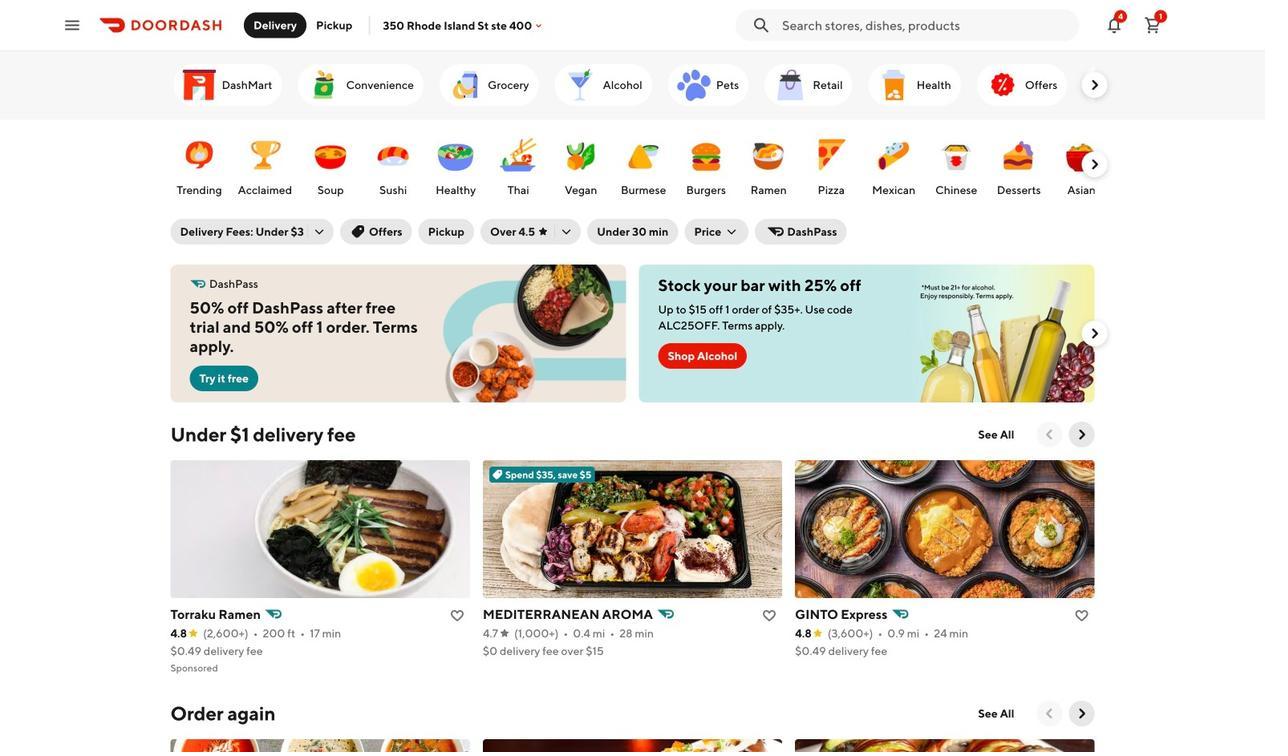 Task type: describe. For each thing, give the bounding box(es) containing it.
2 vertical spatial next button of carousel image
[[1074, 427, 1090, 443]]

retail image
[[771, 66, 810, 104]]

0 vertical spatial next button of carousel image
[[1087, 326, 1103, 342]]

0 vertical spatial next button of carousel image
[[1087, 77, 1103, 93]]

alcohol image
[[561, 66, 600, 104]]

previous button of carousel image
[[1042, 706, 1058, 722]]

notification bell image
[[1105, 16, 1124, 35]]

1 vertical spatial next button of carousel image
[[1087, 156, 1103, 173]]

open menu image
[[63, 16, 82, 35]]



Task type: vqa. For each thing, say whether or not it's contained in the screenshot.
Store search: begin typing to search for stores available on DoorDash text box
yes



Task type: locate. For each thing, give the bounding box(es) containing it.
grocery image
[[446, 66, 485, 104]]

dashmart image
[[180, 66, 219, 104]]

offers image
[[984, 66, 1022, 104]]

Store search: begin typing to search for stores available on DoorDash text field
[[782, 16, 1070, 34]]

previous button of carousel image
[[1042, 427, 1058, 443]]

1 vertical spatial next button of carousel image
[[1074, 706, 1090, 722]]

pets image
[[675, 66, 713, 104]]

convenience image
[[305, 66, 343, 104]]

0 items, open order cart image
[[1144, 16, 1163, 35]]

flowers image
[[1090, 66, 1128, 104]]

next button of carousel image
[[1087, 326, 1103, 342], [1074, 706, 1090, 722]]

next button of carousel image
[[1087, 77, 1103, 93], [1087, 156, 1103, 173], [1074, 427, 1090, 443]]

health image
[[875, 66, 914, 104]]



